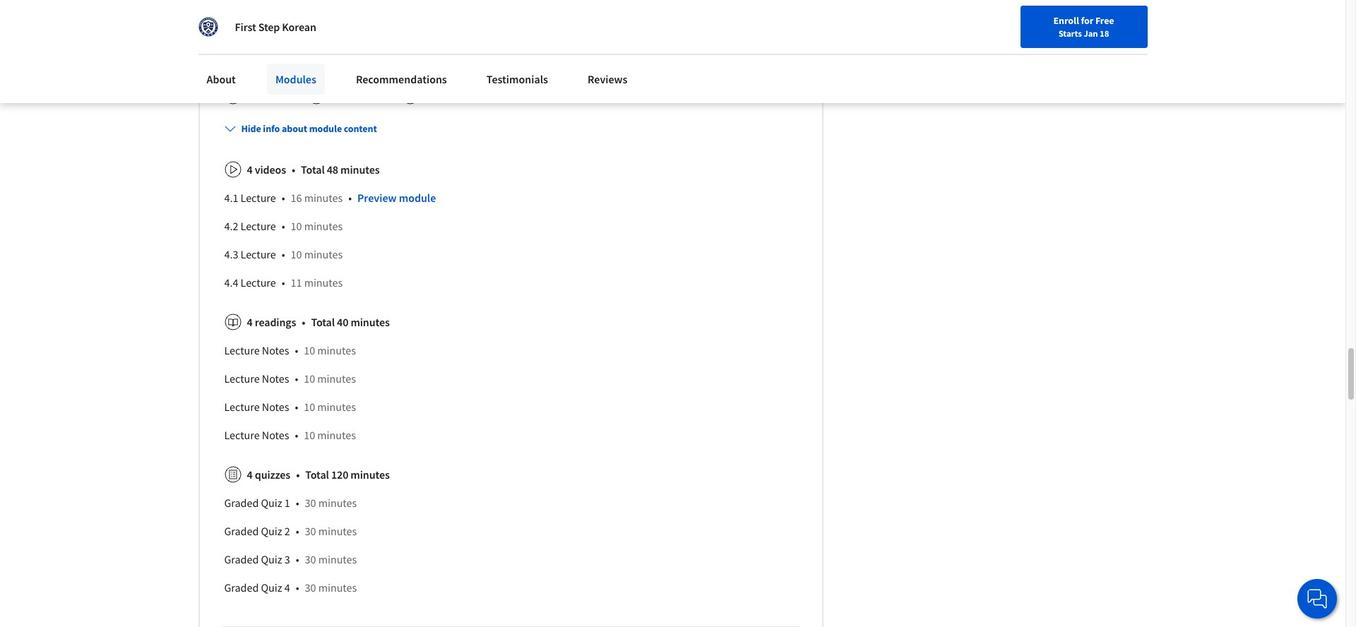 Task type: vqa. For each thing, say whether or not it's contained in the screenshot.
Businesses
no



Task type: describe. For each thing, give the bounding box(es) containing it.
0 horizontal spatial and
[[416, 15, 434, 29]]

0 horizontal spatial time
[[392, 15, 414, 29]]

included
[[259, 61, 301, 75]]

about inside dropdown button
[[282, 122, 307, 135]]

graded for graded quiz 3
[[224, 552, 259, 566]]

4 for • total 120 minutes
[[247, 468, 253, 482]]

3
[[285, 552, 290, 566]]

3 lecture notes • 10 minutes from the top
[[224, 400, 356, 414]]

&
[[525, 32, 532, 46]]

30 for 2
[[305, 524, 316, 538]]

info about module content element
[[219, 110, 798, 607]]

120
[[331, 468, 348, 482]]

recommendations
[[356, 72, 447, 86]]

30 for 4
[[305, 581, 316, 595]]

about inside in this module, you will learn about time and date in korean. and you will also say the days of the week as well. after completing the lessons, you will be able to ask and repond time & date using korean numbers.
[[362, 15, 390, 29]]

4 for • total 40 minutes
[[247, 315, 253, 329]]

total for total 48 minutes
[[301, 162, 325, 176]]

• total 40 minutes
[[302, 315, 390, 329]]

yonsei university image
[[198, 17, 218, 37]]

quiz for 3
[[261, 552, 282, 566]]

4.4 lecture • 11 minutes
[[224, 275, 343, 289]]

new
[[995, 16, 1013, 29]]

korean inside in this module, you will learn about time and date in korean. and you will also say the days of the week as well. after completing the lessons, you will be able to ask and repond time & date using korean numbers.
[[585, 32, 619, 46]]

1 notes from the top
[[262, 343, 289, 357]]

2 horizontal spatial you
[[531, 15, 548, 29]]

well.
[[721, 15, 743, 29]]

quiz for 2
[[261, 524, 282, 538]]

to
[[414, 32, 423, 46]]

1 horizontal spatial will
[[358, 32, 374, 46]]

for
[[1081, 14, 1094, 27]]

4 lecture notes • 10 minutes from the top
[[224, 428, 356, 442]]

1 videos from the top
[[255, 89, 286, 103]]

18
[[1100, 28, 1109, 39]]

in
[[224, 15, 233, 29]]

1 horizontal spatial the
[[609, 15, 625, 29]]

2 horizontal spatial the
[[663, 15, 679, 29]]

3 notes from the top
[[262, 400, 289, 414]]

starts
[[1059, 28, 1082, 39]]

graded for graded quiz 1
[[224, 496, 259, 510]]

quiz for 4
[[261, 581, 282, 595]]

quizzes
[[255, 468, 290, 482]]

1 horizontal spatial you
[[338, 32, 356, 46]]

0 horizontal spatial korean
[[282, 20, 316, 34]]

able
[[391, 32, 411, 46]]

numbers.
[[621, 32, 666, 46]]

1 vertical spatial and
[[444, 32, 462, 46]]

learn
[[336, 15, 360, 29]]

4 videos inside hide info about module content region
[[247, 162, 286, 176]]

also
[[570, 15, 589, 29]]

in
[[460, 15, 469, 29]]

1 lecture notes • 10 minutes from the top
[[224, 343, 356, 357]]

graded for graded quiz 4
[[224, 581, 259, 595]]

1 vertical spatial time
[[501, 32, 522, 46]]

4 down the 3
[[285, 581, 290, 595]]

videos inside hide info about module content region
[[255, 162, 286, 176]]

2 lecture notes • 10 minutes from the top
[[224, 371, 356, 386]]

find your new career link
[[947, 14, 1049, 32]]

career
[[1015, 16, 1042, 29]]

ask
[[426, 32, 442, 46]]

info
[[263, 122, 280, 135]]

hide info about module content button
[[219, 116, 383, 141]]

hide
[[241, 122, 261, 135]]

hide info about module content
[[241, 122, 377, 135]]

preview module link
[[358, 191, 436, 205]]

graded for graded quiz 2
[[224, 524, 259, 538]]

4.1 lecture • 16 minutes • preview module
[[224, 191, 436, 205]]

1 vertical spatial date
[[534, 32, 555, 46]]

recommendations link
[[348, 64, 456, 95]]

enroll for free starts jan 18
[[1054, 14, 1115, 39]]

1 4 videos from the top
[[247, 89, 286, 103]]

of
[[651, 15, 661, 29]]

english
[[1075, 16, 1109, 30]]

0 horizontal spatial date
[[437, 15, 458, 29]]

2 notes from the top
[[262, 371, 289, 386]]

first
[[235, 20, 256, 34]]

4.3 lecture • 10 minutes
[[224, 247, 343, 261]]

korean.
[[471, 15, 508, 29]]

4.2
[[224, 219, 238, 233]]

be
[[377, 32, 389, 46]]

total for total 40 minutes
[[311, 315, 335, 329]]

content
[[344, 122, 377, 135]]

english button
[[1049, 0, 1135, 46]]

preview
[[358, 191, 397, 205]]

total for total 120 minutes
[[305, 468, 329, 482]]



Task type: locate. For each thing, give the bounding box(es) containing it.
date right & on the left
[[534, 32, 555, 46]]

module,
[[255, 15, 295, 29]]

1 quiz from the top
[[261, 496, 282, 510]]

30 right the 3
[[305, 552, 316, 566]]

40
[[337, 315, 349, 329]]

chat with us image
[[1306, 588, 1329, 610]]

after
[[745, 15, 767, 29]]

0 horizontal spatial you
[[297, 15, 314, 29]]

total left 120
[[305, 468, 329, 482]]

the down the module,
[[280, 32, 296, 46]]

1 vertical spatial about
[[282, 122, 307, 135]]

repond
[[464, 32, 499, 46]]

graded
[[224, 496, 259, 510], [224, 524, 259, 538], [224, 552, 259, 566], [224, 581, 259, 595]]

4 30 from the top
[[305, 581, 316, 595]]

16
[[291, 191, 302, 205]]

30 right the 2
[[305, 524, 316, 538]]

graded left the 2
[[224, 524, 259, 538]]

1 vertical spatial 4 videos
[[247, 162, 286, 176]]

1 vertical spatial videos
[[255, 162, 286, 176]]

4.1
[[224, 191, 238, 205]]

modules
[[275, 72, 316, 86]]

2 videos from the top
[[255, 162, 286, 176]]

will up "using"
[[551, 15, 567, 29]]

0 horizontal spatial will
[[317, 15, 333, 29]]

the right the say
[[609, 15, 625, 29]]

3 graded from the top
[[224, 552, 259, 566]]

lecture
[[241, 191, 276, 205], [241, 219, 276, 233], [241, 247, 276, 261], [241, 275, 276, 289], [224, 343, 260, 357], [224, 371, 260, 386], [224, 400, 260, 414], [224, 428, 260, 442]]

readings
[[255, 315, 296, 329]]

2 30 from the top
[[305, 524, 316, 538]]

lessons,
[[298, 32, 336, 46]]

0 horizontal spatial about
[[282, 122, 307, 135]]

what's
[[224, 61, 257, 75]]

testimonials link
[[478, 64, 557, 95]]

time left & on the left
[[501, 32, 522, 46]]

completing
[[224, 32, 278, 46]]

1 horizontal spatial date
[[534, 32, 555, 46]]

0 horizontal spatial the
[[280, 32, 296, 46]]

minutes
[[341, 162, 380, 176], [304, 191, 343, 205], [304, 219, 343, 233], [304, 247, 343, 261], [304, 275, 343, 289], [351, 315, 390, 329], [317, 343, 356, 357], [317, 371, 356, 386], [317, 400, 356, 414], [317, 428, 356, 442], [351, 468, 390, 482], [318, 496, 357, 510], [318, 524, 357, 538], [318, 552, 357, 566], [318, 581, 357, 595]]

module
[[309, 122, 342, 135], [399, 191, 436, 205]]

1 vertical spatial module
[[399, 191, 436, 205]]

4 for • total 48 minutes
[[247, 162, 253, 176]]

None search field
[[201, 9, 541, 37]]

videos down info
[[255, 162, 286, 176]]

• total 48 minutes
[[292, 162, 380, 176]]

quiz down graded quiz 3 • 30 minutes at left
[[261, 581, 282, 595]]

jan
[[1084, 28, 1098, 39]]

hide info about module content region
[[224, 150, 798, 607]]

as
[[708, 15, 718, 29]]

2 graded from the top
[[224, 524, 259, 538]]

will left the be
[[358, 32, 374, 46]]

2 horizontal spatial will
[[551, 15, 567, 29]]

4 down the hide
[[247, 162, 253, 176]]

and up to
[[416, 15, 434, 29]]

4 notes from the top
[[262, 428, 289, 442]]

testimonials
[[487, 72, 548, 86]]

graded quiz 2 • 30 minutes
[[224, 524, 357, 538]]

4.4
[[224, 275, 238, 289]]

days
[[627, 15, 649, 29]]

you down learn at the top of page
[[338, 32, 356, 46]]

using
[[557, 32, 583, 46]]

0 horizontal spatial module
[[309, 122, 342, 135]]

reviews
[[588, 72, 628, 86]]

graded quiz 1 • 30 minutes
[[224, 496, 357, 510]]

4.3
[[224, 247, 238, 261]]

about
[[362, 15, 390, 29], [282, 122, 307, 135]]

graded left the 3
[[224, 552, 259, 566]]

4 quizzes
[[247, 468, 290, 482]]

48
[[327, 162, 338, 176]]

4 videos
[[247, 89, 286, 103], [247, 162, 286, 176]]

4 readings
[[247, 315, 296, 329]]

1 horizontal spatial time
[[501, 32, 522, 46]]

graded quiz 4 • 30 minutes
[[224, 581, 357, 595]]

10
[[291, 219, 302, 233], [291, 247, 302, 261], [304, 343, 315, 357], [304, 371, 315, 386], [304, 400, 315, 414], [304, 428, 315, 442]]

4 graded from the top
[[224, 581, 259, 595]]

what's included
[[224, 61, 301, 75]]

week
[[681, 15, 706, 29]]

graded quiz 3 • 30 minutes
[[224, 552, 357, 566]]

videos
[[255, 89, 286, 103], [255, 162, 286, 176]]

4.2 lecture • 10 minutes
[[224, 219, 343, 233]]

1 horizontal spatial module
[[399, 191, 436, 205]]

1 horizontal spatial and
[[444, 32, 462, 46]]

step
[[258, 20, 280, 34]]

4 down what's
[[247, 89, 253, 103]]

4
[[247, 89, 253, 103], [247, 162, 253, 176], [247, 315, 253, 329], [247, 468, 253, 482], [285, 581, 290, 595]]

• total 120 minutes
[[296, 468, 390, 482]]

30 for 3
[[305, 552, 316, 566]]

time up able
[[392, 15, 414, 29]]

will up the lessons,
[[317, 15, 333, 29]]

module inside dropdown button
[[309, 122, 342, 135]]

0 vertical spatial total
[[301, 162, 325, 176]]

quiz for 1
[[261, 496, 282, 510]]

0 vertical spatial videos
[[255, 89, 286, 103]]

2 quiz from the top
[[261, 524, 282, 538]]

0 vertical spatial 4 videos
[[247, 89, 286, 103]]

2 vertical spatial total
[[305, 468, 329, 482]]

graded down 4 quizzes
[[224, 496, 259, 510]]

1 30 from the top
[[305, 496, 316, 510]]

find your new career
[[954, 16, 1042, 29]]

quiz left 1
[[261, 496, 282, 510]]

1 vertical spatial total
[[311, 315, 335, 329]]

in this module, you will learn about time and date in korean. and you will also say the days of the week as well. after completing the lessons, you will be able to ask and repond time & date using korean numbers.
[[224, 15, 767, 46]]

4 quiz from the top
[[261, 581, 282, 595]]

reviews link
[[579, 64, 636, 95]]

30
[[305, 496, 316, 510], [305, 524, 316, 538], [305, 552, 316, 566], [305, 581, 316, 595]]

the right of
[[663, 15, 679, 29]]

notes
[[262, 343, 289, 357], [262, 371, 289, 386], [262, 400, 289, 414], [262, 428, 289, 442]]

0 vertical spatial about
[[362, 15, 390, 29]]

30 for 1
[[305, 496, 316, 510]]

2 4 videos from the top
[[247, 162, 286, 176]]

0 vertical spatial and
[[416, 15, 434, 29]]

4 videos down info
[[247, 162, 286, 176]]

0 vertical spatial module
[[309, 122, 342, 135]]

quiz
[[261, 496, 282, 510], [261, 524, 282, 538], [261, 552, 282, 566], [261, 581, 282, 595]]

korean down the say
[[585, 32, 619, 46]]

your
[[974, 16, 993, 29]]

30 right 1
[[305, 496, 316, 510]]

3 quiz from the top
[[261, 552, 282, 566]]

graded down graded quiz 3 • 30 minutes at left
[[224, 581, 259, 595]]

about link
[[198, 64, 244, 95]]

module right preview
[[399, 191, 436, 205]]

find
[[954, 16, 972, 29]]

0 vertical spatial date
[[437, 15, 458, 29]]

and
[[416, 15, 434, 29], [444, 32, 462, 46]]

1 horizontal spatial about
[[362, 15, 390, 29]]

1
[[285, 496, 290, 510]]

total left 40
[[311, 315, 335, 329]]

2
[[285, 524, 290, 538]]

module left content
[[309, 122, 342, 135]]

say
[[591, 15, 607, 29]]

date left the in at the top
[[437, 15, 458, 29]]

first step korean
[[235, 20, 316, 34]]

4 left readings
[[247, 315, 253, 329]]

1 horizontal spatial korean
[[585, 32, 619, 46]]

time
[[392, 15, 414, 29], [501, 32, 522, 46]]

you right and
[[531, 15, 548, 29]]

videos down what's included
[[255, 89, 286, 103]]

0 vertical spatial time
[[392, 15, 414, 29]]

and
[[510, 15, 529, 29]]

quiz left the 3
[[261, 552, 282, 566]]

total left the 48
[[301, 162, 325, 176]]

quiz left the 2
[[261, 524, 282, 538]]

about
[[207, 72, 236, 86]]

lecture notes • 10 minutes
[[224, 343, 356, 357], [224, 371, 356, 386], [224, 400, 356, 414], [224, 428, 356, 442]]

free
[[1096, 14, 1115, 27]]

will
[[317, 15, 333, 29], [551, 15, 567, 29], [358, 32, 374, 46]]

the
[[609, 15, 625, 29], [663, 15, 679, 29], [280, 32, 296, 46]]

11
[[291, 275, 302, 289]]

1 graded from the top
[[224, 496, 259, 510]]

about right info
[[282, 122, 307, 135]]

4 videos down what's included
[[247, 89, 286, 103]]

about up the be
[[362, 15, 390, 29]]

•
[[292, 162, 295, 176], [282, 191, 285, 205], [348, 191, 352, 205], [282, 219, 285, 233], [282, 247, 285, 261], [282, 275, 285, 289], [302, 315, 306, 329], [295, 343, 298, 357], [295, 371, 298, 386], [295, 400, 298, 414], [295, 428, 298, 442], [296, 468, 300, 482], [296, 496, 299, 510], [296, 524, 299, 538], [296, 552, 299, 566], [296, 581, 299, 595]]

4 left quizzes on the bottom left
[[247, 468, 253, 482]]

30 down graded quiz 3 • 30 minutes at left
[[305, 581, 316, 595]]

total
[[301, 162, 325, 176], [311, 315, 335, 329], [305, 468, 329, 482]]

enroll
[[1054, 14, 1079, 27]]

korean right step
[[282, 20, 316, 34]]

and right ask
[[444, 32, 462, 46]]

modules link
[[267, 64, 325, 95]]

you up the lessons,
[[297, 15, 314, 29]]

this
[[236, 15, 253, 29]]

module inside region
[[399, 191, 436, 205]]

3 30 from the top
[[305, 552, 316, 566]]



